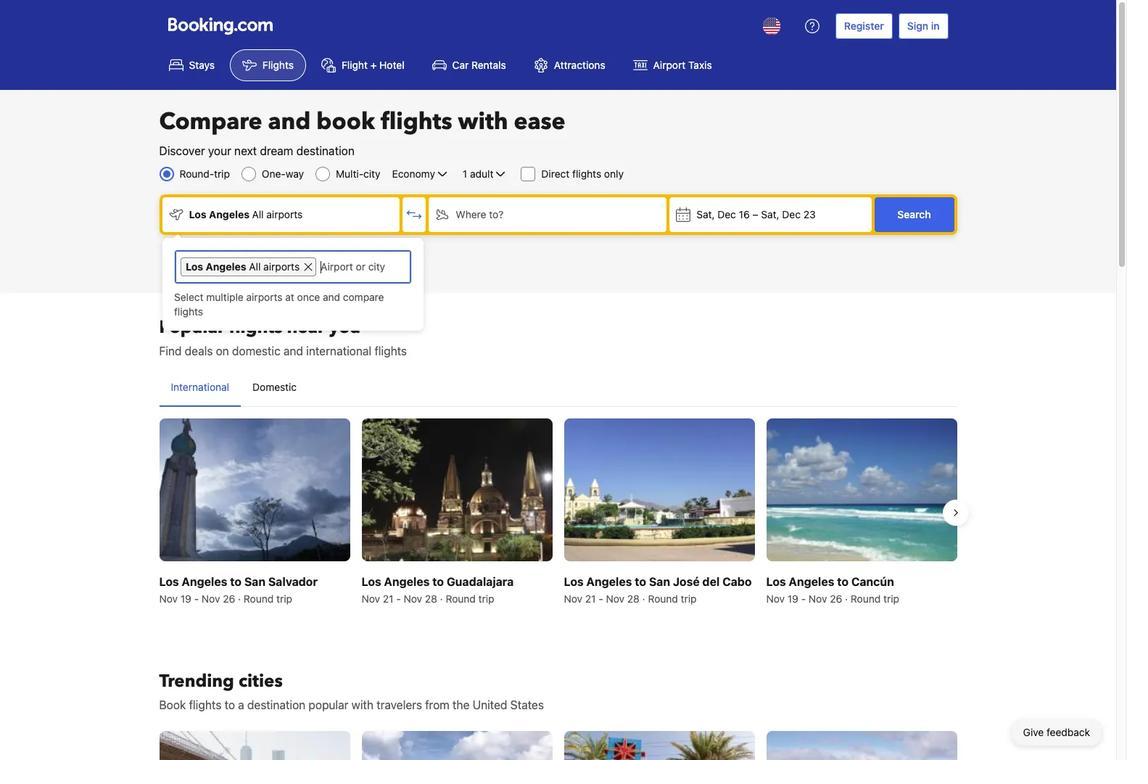 Task type: describe. For each thing, give the bounding box(es) containing it.
compare
[[159, 106, 262, 138]]

give feedback
[[1024, 727, 1091, 739]]

destination inside compare and book flights with ease discover your next dream destination
[[297, 144, 355, 158]]

to?
[[489, 208, 504, 221]]

at
[[285, 291, 295, 303]]

1
[[463, 168, 468, 180]]

compare
[[343, 291, 384, 303]]

del
[[703, 576, 720, 589]]

los for 21
[[362, 576, 382, 589]]

6 nov from the left
[[606, 593, 625, 606]]

1 sat, from the left
[[697, 208, 715, 221]]

26 inside los angeles to san salvador nov 19 - nov 26 · round trip
[[223, 593, 235, 606]]

los angeles to san salvador image
[[159, 419, 350, 562]]

airport taxis link
[[621, 49, 725, 81]]

21 inside los angeles to san josé del cabo nov 21 - nov 28 · round trip
[[586, 593, 596, 606]]

5 nov from the left
[[564, 593, 583, 606]]

4 nov from the left
[[404, 593, 422, 606]]

los angeles to san salvador nov 19 - nov 26 · round trip
[[159, 576, 318, 606]]

26 inside los angeles to cancún nov 19 - nov 26 · round trip
[[831, 593, 843, 606]]

where to? button
[[429, 197, 667, 232]]

popular flights near you find deals on domestic and international flights
[[159, 316, 407, 358]]

attractions
[[554, 59, 606, 71]]

your
[[208, 144, 231, 158]]

+
[[371, 59, 377, 71]]

trip inside los angeles to san salvador nov 19 - nov 26 · round trip
[[277, 593, 292, 606]]

Airport or city text field
[[319, 258, 406, 277]]

flights left only
[[573, 168, 602, 180]]

to for nov
[[230, 576, 242, 589]]

in
[[932, 20, 940, 32]]

flights up domestic
[[229, 316, 283, 340]]

1 adult button
[[462, 165, 510, 183]]

car
[[453, 59, 469, 71]]

multi-
[[336, 168, 364, 180]]

2 dec from the left
[[783, 208, 801, 221]]

trip inside los angeles to guadalajara nov 21 - nov 28 · round trip
[[479, 593, 495, 606]]

0 vertical spatial all
[[252, 208, 264, 221]]

trending
[[159, 670, 234, 694]]

guadalajara
[[447, 576, 514, 589]]

angeles for del
[[587, 576, 632, 589]]

flights right international
[[375, 345, 407, 358]]

stays link
[[156, 49, 227, 81]]

8 nov from the left
[[809, 593, 828, 606]]

1 vertical spatial los angeles all airports
[[186, 261, 300, 273]]

28 inside los angeles to san josé del cabo nov 21 - nov 28 · round trip
[[628, 593, 640, 606]]

ease
[[514, 106, 566, 138]]

international
[[171, 381, 229, 393]]

one-
[[262, 168, 286, 180]]

select multiple airports at once and compare flights
[[174, 291, 384, 318]]

multi-city
[[336, 168, 381, 180]]

0 vertical spatial airports
[[267, 208, 303, 221]]

attractions link
[[522, 49, 618, 81]]

to for del
[[635, 576, 647, 589]]

round inside los angeles to san salvador nov 19 - nov 26 · round trip
[[244, 593, 274, 606]]

once
[[297, 291, 320, 303]]

flight
[[342, 59, 368, 71]]

28 inside los angeles to guadalajara nov 21 - nov 28 · round trip
[[425, 593, 438, 606]]

- inside los angeles to san salvador nov 19 - nov 26 · round trip
[[194, 593, 199, 606]]

feedback
[[1047, 727, 1091, 739]]

los angeles to guadalajara nov 21 - nov 28 · round trip
[[362, 576, 514, 606]]

next
[[234, 144, 257, 158]]

with inside compare and book flights with ease discover your next dream destination
[[458, 106, 508, 138]]

search button
[[875, 197, 955, 232]]

23
[[804, 208, 816, 221]]

register
[[845, 20, 885, 32]]

direct flights only
[[542, 168, 624, 180]]

trip down your at the left of the page
[[214, 168, 230, 180]]

flight + hotel
[[342, 59, 405, 71]]

flights
[[263, 59, 294, 71]]

states
[[511, 699, 544, 712]]

21 inside los angeles to guadalajara nov 21 - nov 28 · round trip
[[383, 593, 394, 606]]

travelers
[[377, 699, 422, 712]]

compare and book flights with ease discover your next dream destination
[[159, 106, 566, 158]]

flights inside compare and book flights with ease discover your next dream destination
[[381, 106, 453, 138]]

josé
[[673, 576, 700, 589]]

a
[[238, 699, 244, 712]]

· inside los angeles to cancún nov 19 - nov 26 · round trip
[[846, 593, 849, 606]]

2 nov from the left
[[202, 593, 220, 606]]

airport taxis
[[654, 59, 713, 71]]

the
[[453, 699, 470, 712]]

domestic button
[[241, 369, 309, 406]]

way
[[286, 168, 304, 180]]

car rentals
[[453, 59, 506, 71]]

sign
[[908, 20, 929, 32]]

airports inside select multiple airports at once and compare flights
[[246, 291, 283, 303]]

where
[[456, 208, 487, 221]]

dream
[[260, 144, 293, 158]]

sat, dec 16 – sat, dec 23
[[697, 208, 816, 221]]

–
[[753, 208, 759, 221]]

search
[[898, 208, 932, 221]]

1 vertical spatial airports
[[264, 261, 300, 273]]

round inside los angeles to cancún nov 19 - nov 26 · round trip
[[851, 593, 881, 606]]

rentals
[[472, 59, 506, 71]]

international
[[306, 345, 372, 358]]

cities
[[239, 670, 283, 694]]

international button
[[159, 369, 241, 406]]

1 nov from the left
[[159, 593, 178, 606]]

16
[[739, 208, 750, 221]]

los angeles to cancún image
[[767, 419, 958, 562]]

2 sat, from the left
[[762, 208, 780, 221]]

sign in link
[[899, 13, 949, 39]]

you
[[329, 316, 361, 340]]

to for 19
[[838, 576, 849, 589]]

only
[[605, 168, 624, 180]]

multiple
[[206, 291, 244, 303]]

sat, dec 16 – sat, dec 23 button
[[670, 197, 872, 232]]

los for 19
[[767, 576, 787, 589]]



Task type: vqa. For each thing, say whether or not it's contained in the screenshot.
Customer Service Help link
no



Task type: locate. For each thing, give the bounding box(es) containing it.
to inside trending cities book flights to a destination popular with travelers from the united states
[[225, 699, 235, 712]]

los for nov
[[159, 576, 179, 589]]

to for 21
[[433, 576, 444, 589]]

0 vertical spatial with
[[458, 106, 508, 138]]

city
[[364, 168, 381, 180]]

direct
[[542, 168, 570, 180]]

all up select multiple airports at once and compare flights
[[249, 261, 261, 273]]

trip inside los angeles to cancún nov 19 - nov 26 · round trip
[[884, 593, 900, 606]]

0 horizontal spatial 26
[[223, 593, 235, 606]]

3 - from the left
[[599, 593, 604, 606]]

destination
[[297, 144, 355, 158], [247, 699, 306, 712]]

angeles inside los angeles to guadalajara nov 21 - nov 28 · round trip
[[384, 576, 430, 589]]

with up adult
[[458, 106, 508, 138]]

0 horizontal spatial 21
[[383, 593, 394, 606]]

los
[[189, 208, 207, 221], [186, 261, 203, 273], [159, 576, 179, 589], [362, 576, 382, 589], [564, 576, 584, 589], [767, 576, 787, 589]]

los inside los angeles to san salvador nov 19 - nov 26 · round trip
[[159, 576, 179, 589]]

los angeles to san josé del cabo nov 21 - nov 28 · round trip
[[564, 576, 752, 606]]

give feedback button
[[1012, 720, 1103, 746]]

san left salvador at bottom
[[244, 576, 266, 589]]

to inside los angeles to san josé del cabo nov 21 - nov 28 · round trip
[[635, 576, 647, 589]]

round inside los angeles to guadalajara nov 21 - nov 28 · round trip
[[446, 593, 476, 606]]

los angeles to cancún nov 19 - nov 26 · round trip
[[767, 576, 900, 606]]

sat,
[[697, 208, 715, 221], [762, 208, 780, 221]]

1 horizontal spatial 28
[[628, 593, 640, 606]]

7 nov from the left
[[767, 593, 785, 606]]

flights link
[[230, 49, 306, 81]]

2 28 from the left
[[628, 593, 640, 606]]

and up dream
[[268, 106, 311, 138]]

trip down salvador at bottom
[[277, 593, 292, 606]]

to left josé on the right of the page
[[635, 576, 647, 589]]

taxis
[[689, 59, 713, 71]]

1 dec from the left
[[718, 208, 737, 221]]

0 horizontal spatial dec
[[718, 208, 737, 221]]

near
[[287, 316, 325, 340]]

on
[[216, 345, 229, 358]]

angeles inside los angeles to san josé del cabo nov 21 - nov 28 · round trip
[[587, 576, 632, 589]]

tab list
[[159, 369, 958, 408]]

· inside los angeles to san salvador nov 19 - nov 26 · round trip
[[238, 593, 241, 606]]

2 round from the left
[[446, 593, 476, 606]]

angeles for nov
[[182, 576, 227, 589]]

2 19 from the left
[[788, 593, 799, 606]]

2 san from the left
[[649, 576, 671, 589]]

1 - from the left
[[194, 593, 199, 606]]

1 horizontal spatial sat,
[[762, 208, 780, 221]]

round-trip
[[180, 168, 230, 180]]

1 horizontal spatial with
[[458, 106, 508, 138]]

all down one-
[[252, 208, 264, 221]]

sat, left '16'
[[697, 208, 715, 221]]

round down josé on the right of the page
[[648, 593, 679, 606]]

to left cancún
[[838, 576, 849, 589]]

0 horizontal spatial sat,
[[697, 208, 715, 221]]

1 vertical spatial destination
[[247, 699, 306, 712]]

deals
[[185, 345, 213, 358]]

los inside los angeles to guadalajara nov 21 - nov 28 · round trip
[[362, 576, 382, 589]]

- inside los angeles to san josé del cabo nov 21 - nov 28 · round trip
[[599, 593, 604, 606]]

find
[[159, 345, 182, 358]]

angeles for 19
[[789, 576, 835, 589]]

3 · from the left
[[643, 593, 646, 606]]

2 vertical spatial airports
[[246, 291, 283, 303]]

booking.com logo image
[[168, 17, 273, 34], [168, 17, 273, 34]]

sat, right –
[[762, 208, 780, 221]]

1 horizontal spatial 19
[[788, 593, 799, 606]]

car rentals link
[[420, 49, 519, 81]]

trip down josé on the right of the page
[[681, 593, 697, 606]]

with
[[458, 106, 508, 138], [352, 699, 374, 712]]

los inside los angeles to san josé del cabo nov 21 - nov 28 · round trip
[[564, 576, 584, 589]]

san inside los angeles to san josé del cabo nov 21 - nov 28 · round trip
[[649, 576, 671, 589]]

0 vertical spatial destination
[[297, 144, 355, 158]]

angeles
[[209, 208, 250, 221], [206, 261, 246, 273], [182, 576, 227, 589], [384, 576, 430, 589], [587, 576, 632, 589], [789, 576, 835, 589]]

los angeles to san josé del cabo image
[[564, 419, 755, 562]]

1 round from the left
[[244, 593, 274, 606]]

select
[[174, 291, 204, 303]]

los angeles to guadalajara image
[[362, 419, 553, 562]]

cancún
[[852, 576, 895, 589]]

san for josé
[[649, 576, 671, 589]]

21
[[383, 593, 394, 606], [586, 593, 596, 606]]

book
[[317, 106, 375, 138]]

1 horizontal spatial san
[[649, 576, 671, 589]]

flights
[[381, 106, 453, 138], [573, 168, 602, 180], [174, 306, 203, 318], [229, 316, 283, 340], [375, 345, 407, 358], [189, 699, 222, 712]]

angeles inside los angeles to san salvador nov 19 - nov 26 · round trip
[[182, 576, 227, 589]]

round down guadalajara
[[446, 593, 476, 606]]

- inside los angeles to guadalajara nov 21 - nov 28 · round trip
[[396, 593, 401, 606]]

1 horizontal spatial 21
[[586, 593, 596, 606]]

book
[[159, 699, 186, 712]]

airports down one-way
[[267, 208, 303, 221]]

hotel
[[380, 59, 405, 71]]

discover
[[159, 144, 205, 158]]

salvador
[[268, 576, 318, 589]]

nov
[[159, 593, 178, 606], [202, 593, 220, 606], [362, 593, 380, 606], [404, 593, 422, 606], [564, 593, 583, 606], [606, 593, 625, 606], [767, 593, 785, 606], [809, 593, 828, 606]]

1 san from the left
[[244, 576, 266, 589]]

los inside los angeles to cancún nov 19 - nov 26 · round trip
[[767, 576, 787, 589]]

region containing los angeles to san salvador
[[148, 413, 969, 613]]

1 28 from the left
[[425, 593, 438, 606]]

stays
[[189, 59, 215, 71]]

trending cities book flights to a destination popular with travelers from the united states
[[159, 670, 544, 712]]

0 vertical spatial los angeles all airports
[[189, 208, 303, 221]]

-
[[194, 593, 199, 606], [396, 593, 401, 606], [599, 593, 604, 606], [802, 593, 807, 606]]

0 horizontal spatial with
[[352, 699, 374, 712]]

to inside los angeles to guadalajara nov 21 - nov 28 · round trip
[[433, 576, 444, 589]]

cabo
[[723, 576, 752, 589]]

flights up economy
[[381, 106, 453, 138]]

4 round from the left
[[851, 593, 881, 606]]

19 inside los angeles to san salvador nov 19 - nov 26 · round trip
[[181, 593, 192, 606]]

· inside los angeles to san josé del cabo nov 21 - nov 28 · round trip
[[643, 593, 646, 606]]

flights down the select
[[174, 306, 203, 318]]

dec left '16'
[[718, 208, 737, 221]]

2 · from the left
[[440, 593, 443, 606]]

domestic
[[232, 345, 281, 358]]

1 vertical spatial with
[[352, 699, 374, 712]]

0 horizontal spatial 28
[[425, 593, 438, 606]]

one-way
[[262, 168, 304, 180]]

flight + hotel link
[[309, 49, 417, 81]]

san inside los angeles to san salvador nov 19 - nov 26 · round trip
[[244, 576, 266, 589]]

round down cancún
[[851, 593, 881, 606]]

1 19 from the left
[[181, 593, 192, 606]]

with right popular
[[352, 699, 374, 712]]

1 horizontal spatial 26
[[831, 593, 843, 606]]

popular
[[309, 699, 349, 712]]

with inside trending cities book flights to a destination popular with travelers from the united states
[[352, 699, 374, 712]]

airport
[[654, 59, 686, 71]]

angeles for 21
[[384, 576, 430, 589]]

2 21 from the left
[[586, 593, 596, 606]]

trip down guadalajara
[[479, 593, 495, 606]]

flights down trending
[[189, 699, 222, 712]]

sign in
[[908, 20, 940, 32]]

1 · from the left
[[238, 593, 241, 606]]

1 21 from the left
[[383, 593, 394, 606]]

destination inside trending cities book flights to a destination popular with travelers from the united states
[[247, 699, 306, 712]]

2 26 from the left
[[831, 593, 843, 606]]

los angeles all airports up the multiple at the left top of page
[[186, 261, 300, 273]]

- inside los angeles to cancún nov 19 - nov 26 · round trip
[[802, 593, 807, 606]]

round inside los angeles to san josé del cabo nov 21 - nov 28 · round trip
[[648, 593, 679, 606]]

· inside los angeles to guadalajara nov 21 - nov 28 · round trip
[[440, 593, 443, 606]]

19
[[181, 593, 192, 606], [788, 593, 799, 606]]

trip
[[214, 168, 230, 180], [277, 593, 292, 606], [479, 593, 495, 606], [681, 593, 697, 606], [884, 593, 900, 606]]

united
[[473, 699, 508, 712]]

to left salvador at bottom
[[230, 576, 242, 589]]

popular
[[159, 316, 225, 340]]

domestic
[[253, 381, 297, 393]]

from
[[425, 699, 450, 712]]

to
[[230, 576, 242, 589], [433, 576, 444, 589], [635, 576, 647, 589], [838, 576, 849, 589], [225, 699, 235, 712]]

give
[[1024, 727, 1045, 739]]

san left josé on the right of the page
[[649, 576, 671, 589]]

economy
[[392, 168, 435, 180]]

adult
[[470, 168, 494, 180]]

airports left at
[[246, 291, 283, 303]]

dec left '23'
[[783, 208, 801, 221]]

and down near
[[284, 345, 303, 358]]

to left guadalajara
[[433, 576, 444, 589]]

4 · from the left
[[846, 593, 849, 606]]

destination down cities
[[247, 699, 306, 712]]

1 26 from the left
[[223, 593, 235, 606]]

san
[[244, 576, 266, 589], [649, 576, 671, 589]]

flights inside select multiple airports at once and compare flights
[[174, 306, 203, 318]]

dec
[[718, 208, 737, 221], [783, 208, 801, 221]]

4 - from the left
[[802, 593, 807, 606]]

los angeles all airports down one-
[[189, 208, 303, 221]]

1 vertical spatial and
[[323, 291, 340, 303]]

trip inside los angeles to san josé del cabo nov 21 - nov 28 · round trip
[[681, 593, 697, 606]]

register link
[[836, 13, 893, 39]]

1 adult
[[463, 168, 494, 180]]

and
[[268, 106, 311, 138], [323, 291, 340, 303], [284, 345, 303, 358]]

to left a
[[225, 699, 235, 712]]

and inside select multiple airports at once and compare flights
[[323, 291, 340, 303]]

to inside los angeles to cancún nov 19 - nov 26 · round trip
[[838, 576, 849, 589]]

san for salvador
[[244, 576, 266, 589]]

2 - from the left
[[396, 593, 401, 606]]

all
[[252, 208, 264, 221], [249, 261, 261, 273]]

0 horizontal spatial 19
[[181, 593, 192, 606]]

and inside compare and book flights with ease discover your next dream destination
[[268, 106, 311, 138]]

0 horizontal spatial san
[[244, 576, 266, 589]]

3 round from the left
[[648, 593, 679, 606]]

los for del
[[564, 576, 584, 589]]

2 vertical spatial and
[[284, 345, 303, 358]]

to inside los angeles to san salvador nov 19 - nov 26 · round trip
[[230, 576, 242, 589]]

region
[[148, 413, 969, 613]]

26
[[223, 593, 235, 606], [831, 593, 843, 606]]

1 horizontal spatial dec
[[783, 208, 801, 221]]

round down salvador at bottom
[[244, 593, 274, 606]]

destination up multi-
[[297, 144, 355, 158]]

1 vertical spatial all
[[249, 261, 261, 273]]

0 vertical spatial and
[[268, 106, 311, 138]]

flights inside trending cities book flights to a destination popular with travelers from the united states
[[189, 699, 222, 712]]

and inside popular flights near you find deals on domestic and international flights
[[284, 345, 303, 358]]

28
[[425, 593, 438, 606], [628, 593, 640, 606]]

angeles inside los angeles to cancún nov 19 - nov 26 · round trip
[[789, 576, 835, 589]]

3 nov from the left
[[362, 593, 380, 606]]

tab list containing international
[[159, 369, 958, 408]]

19 inside los angeles to cancún nov 19 - nov 26 · round trip
[[788, 593, 799, 606]]

where to?
[[456, 208, 504, 221]]

and right once
[[323, 291, 340, 303]]

trip down cancún
[[884, 593, 900, 606]]

airports up at
[[264, 261, 300, 273]]

round-
[[180, 168, 214, 180]]



